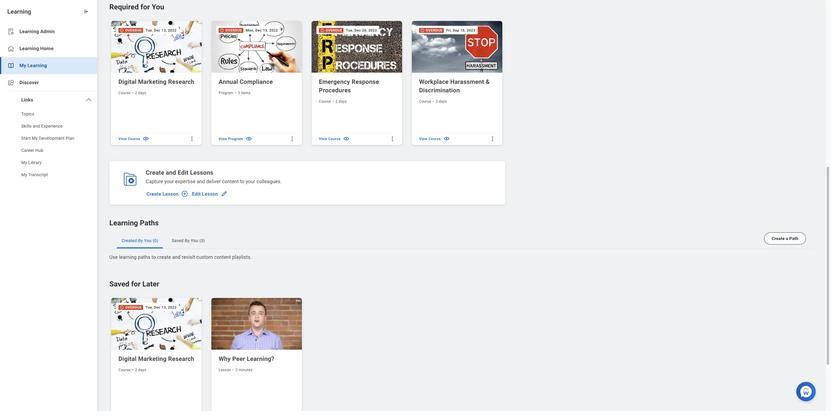 Task type: vqa. For each thing, say whether or not it's contained in the screenshot.


Task type: describe. For each thing, give the bounding box(es) containing it.
skills
[[21, 124, 32, 129]]

2 for later digital marketing research link
[[135, 368, 137, 372]]

hub
[[35, 148, 43, 153]]

items
[[241, 91, 251, 95]]

career hub
[[21, 148, 43, 153]]

discover link
[[0, 74, 97, 91]]

create a path
[[772, 236, 799, 241]]

sep
[[453, 28, 460, 33]]

chevron up image
[[85, 96, 92, 104]]

for for required
[[141, 3, 150, 11]]

3 items
[[238, 91, 251, 95]]

paths
[[140, 219, 159, 227]]

my right the start
[[32, 136, 38, 141]]

digital marketing research for you
[[119, 78, 194, 85]]

you for required for you
[[152, 3, 164, 11]]

why peer learning?
[[219, 355, 275, 362]]

2022 for the emergency response procedures link
[[368, 28, 377, 33]]

visible image for marketing
[[143, 135, 150, 142]]

digital marketing research link for later
[[119, 355, 196, 363]]

2 minutes
[[236, 368, 253, 372]]

workplace harassment & discrimination image
[[412, 21, 504, 73]]

saved for later
[[109, 280, 159, 288]]

development
[[39, 136, 65, 141]]

2 horizontal spatial lesson
[[219, 368, 231, 372]]

plan
[[66, 136, 74, 141]]

dec for digital marketing research link corresponding to you
[[154, 28, 161, 33]]

days for the emergency response procedures link
[[339, 99, 347, 104]]

create
[[157, 254, 171, 260]]

1 vertical spatial program
[[228, 137, 243, 141]]

edit lesson
[[192, 191, 218, 197]]

learning
[[119, 254, 137, 260]]

annual compliance
[[219, 78, 273, 85]]

learning for learning
[[7, 8, 31, 15]]

annual compliance image
[[211, 21, 303, 73]]

create for and
[[146, 169, 164, 176]]

paths
[[138, 254, 150, 260]]

digital marketing research link for you
[[119, 77, 196, 86]]

topics link
[[0, 108, 97, 121]]

dec for annual compliance link
[[255, 28, 262, 33]]

digital for saved
[[119, 355, 137, 362]]

my library
[[21, 160, 42, 165]]

view for workplace harassment & discrimination
[[419, 137, 428, 141]]

overdue for digital marketing research image related to later
[[125, 305, 142, 310]]

admin
[[40, 29, 55, 34]]

my transcript link
[[0, 169, 97, 181]]

later
[[142, 280, 159, 288]]

related actions vertical image
[[189, 136, 195, 142]]

1 your from the left
[[164, 179, 174, 184]]

tue, dec 13, 2022 for required for you
[[146, 28, 177, 33]]

create lesson
[[146, 191, 179, 197]]

research for saved for later
[[168, 355, 194, 362]]

skills and experience
[[21, 124, 63, 129]]

learning?
[[247, 355, 275, 362]]

my transcript
[[21, 172, 48, 177]]

my learning link
[[0, 57, 97, 74]]

experience
[[41, 124, 63, 129]]

transformation import image
[[83, 9, 89, 15]]

learning for learning paths
[[109, 219, 138, 227]]

revisit
[[182, 254, 195, 260]]

2022 for digital marketing research link corresponding to you
[[168, 28, 177, 33]]

harassment
[[450, 78, 484, 85]]

digital for required
[[119, 78, 137, 85]]

capture
[[146, 179, 163, 184]]

links
[[21, 97, 33, 103]]

annual compliance link
[[219, 77, 296, 86]]

start
[[21, 136, 31, 141]]

and inside list
[[33, 124, 40, 129]]

transcript
[[28, 172, 48, 177]]

marketing for you
[[138, 78, 167, 85]]

emergency
[[319, 78, 350, 85]]

to inside create and edit lessons capture your expertise and deliver content to your colleagues.
[[240, 179, 245, 184]]

list containing learning admin
[[0, 23, 97, 181]]

my learning
[[19, 63, 47, 68]]

exclamation circle image for annual compliance
[[220, 28, 224, 33]]

tue, dec 13, 2022 for saved for later
[[146, 305, 177, 310]]

overdue for digital marketing research image corresponding to you
[[125, 28, 142, 33]]

workplace harassment & discrimination link
[[419, 77, 497, 94]]

days for workplace harassment & discrimination link at right top
[[439, 99, 447, 104]]

path
[[790, 236, 799, 241]]

created by you (0) button
[[117, 233, 163, 249]]

visible image for compliance
[[245, 135, 252, 142]]

2 for workplace harassment & discrimination link at right top
[[436, 99, 438, 104]]

a
[[786, 236, 789, 241]]

digital marketing research image for later
[[111, 298, 203, 350]]

overdue for emergency response procedures image
[[326, 28, 343, 33]]

use
[[109, 254, 118, 260]]

learning home link
[[0, 40, 97, 57]]

procedures
[[319, 87, 351, 94]]

response
[[352, 78, 379, 85]]

emergency response procedures link
[[319, 77, 396, 94]]

my for my transcript
[[21, 172, 27, 177]]

by for saved
[[185, 238, 190, 243]]

saved by you (0) button
[[167, 233, 210, 249]]

19,
[[263, 28, 268, 33]]

fri, sep 15, 2023
[[446, 28, 476, 33]]

emergency response procedures
[[319, 78, 379, 94]]

annual
[[219, 78, 238, 85]]

edit lesson link
[[190, 188, 229, 200]]

playlists.
[[232, 254, 252, 260]]

related actions vertical image for workplace harassment & discrimination
[[490, 136, 496, 142]]

digital marketing research image for you
[[111, 21, 203, 73]]

my for my learning
[[19, 63, 26, 68]]

fri,
[[446, 28, 452, 33]]

my library link
[[0, 157, 97, 169]]

dec for later digital marketing research link
[[154, 305, 161, 310]]

2022 for later digital marketing research link
[[168, 305, 177, 310]]

learning paths tabs tab list
[[109, 233, 814, 249]]

discover
[[19, 80, 39, 85]]

created
[[122, 238, 137, 243]]

minutes
[[239, 368, 253, 372]]

saved for saved for later
[[109, 280, 129, 288]]

view program
[[219, 137, 243, 141]]

tue, dec 20, 2022
[[346, 28, 377, 33]]

view course for digital marketing research
[[119, 137, 140, 141]]

mon,
[[246, 28, 254, 33]]



Task type: locate. For each thing, give the bounding box(es) containing it.
lesson down deliver
[[202, 191, 218, 197]]

create up 'capture'
[[146, 169, 164, 176]]

2 visible image from the left
[[443, 135, 450, 142]]

view for annual compliance
[[219, 137, 227, 141]]

exclamation circle image for saved for later
[[120, 305, 124, 310]]

0 vertical spatial digital
[[119, 78, 137, 85]]

1 view from the left
[[119, 137, 127, 141]]

my inside "link"
[[21, 160, 27, 165]]

(0) inside created by you (0) button
[[153, 238, 158, 243]]

0 vertical spatial edit
[[178, 169, 189, 176]]

tue, down later
[[146, 305, 153, 310]]

exclamation circle image left fri,
[[421, 28, 425, 33]]

0 vertical spatial research
[[168, 78, 194, 85]]

lesson left plus circle icon
[[163, 191, 179, 197]]

exclamation circle image for workplace harassment & discrimination
[[421, 28, 425, 33]]

1 horizontal spatial saved
[[172, 238, 184, 243]]

create for lesson
[[146, 191, 161, 197]]

saved by you (0)
[[172, 238, 205, 243]]

learning down learning home
[[28, 63, 47, 68]]

lesson
[[163, 191, 179, 197], [202, 191, 218, 197], [219, 368, 231, 372]]

1 visible image from the left
[[343, 135, 350, 142]]

1 horizontal spatial edit
[[192, 191, 201, 197]]

2 vertical spatial create
[[772, 236, 785, 241]]

1 vertical spatial saved
[[109, 280, 129, 288]]

related actions vertical image
[[289, 136, 295, 142], [390, 136, 396, 142], [490, 136, 496, 142]]

days
[[138, 91, 146, 95], [339, 99, 347, 104], [439, 99, 447, 104], [138, 368, 146, 372]]

to
[[240, 179, 245, 184], [152, 254, 156, 260]]

0 vertical spatial marketing
[[138, 78, 167, 85]]

2 for the emergency response procedures link
[[336, 99, 338, 104]]

2 horizontal spatial related actions vertical image
[[490, 136, 496, 142]]

required for you
[[109, 3, 164, 11]]

overdue down required for you
[[125, 28, 142, 33]]

0 horizontal spatial (0)
[[153, 238, 158, 243]]

by inside button
[[138, 238, 143, 243]]

2 research from the top
[[168, 355, 194, 362]]

by inside button
[[185, 238, 190, 243]]

exclamation circle image
[[120, 28, 124, 33], [320, 28, 325, 33], [120, 305, 124, 310]]

by right created
[[138, 238, 143, 243]]

skills and experience link
[[0, 121, 97, 133]]

0 horizontal spatial related actions vertical image
[[289, 136, 295, 142]]

content right custom
[[214, 254, 231, 260]]

3 view from the left
[[319, 137, 327, 141]]

view for digital marketing research
[[119, 137, 127, 141]]

1 horizontal spatial your
[[246, 179, 255, 184]]

1 vertical spatial research
[[168, 355, 194, 362]]

create lesson link
[[144, 188, 190, 200]]

1 tue, dec 13, 2022 from the top
[[146, 28, 177, 33]]

workplace
[[419, 78, 449, 85]]

exclamation circle image for required for you
[[120, 28, 124, 33]]

overdue
[[125, 28, 142, 33], [225, 28, 242, 33], [326, 28, 343, 33], [426, 28, 443, 33], [125, 305, 142, 310]]

content inside create and edit lessons capture your expertise and deliver content to your colleagues.
[[222, 179, 239, 184]]

saved
[[172, 238, 184, 243], [109, 280, 129, 288]]

course
[[119, 91, 131, 95], [319, 99, 331, 104], [419, 99, 431, 104], [128, 137, 140, 141], [328, 137, 341, 141], [429, 137, 441, 141], [119, 368, 131, 372]]

overdue left mon,
[[225, 28, 242, 33]]

overdue for annual compliance image at the top of page
[[225, 28, 242, 33]]

tue, for later
[[146, 305, 153, 310]]

2 view course from the left
[[319, 137, 341, 141]]

learning
[[7, 8, 31, 15], [19, 29, 39, 34], [19, 46, 39, 51], [28, 63, 47, 68], [109, 219, 138, 227]]

3
[[238, 91, 240, 95]]

digital marketing research
[[119, 78, 194, 85], [119, 355, 194, 362]]

my right book open image
[[19, 63, 26, 68]]

0 horizontal spatial your
[[164, 179, 174, 184]]

create down 'capture'
[[146, 191, 161, 197]]

digital marketing research link
[[119, 77, 196, 86], [119, 355, 196, 363]]

1 horizontal spatial exclamation circle image
[[421, 28, 425, 33]]

create left a
[[772, 236, 785, 241]]

and right skills
[[33, 124, 40, 129]]

my for my library
[[21, 160, 27, 165]]

expertise
[[175, 179, 196, 184]]

lesson down why
[[219, 368, 231, 372]]

home image
[[7, 45, 15, 52]]

0 vertical spatial saved
[[172, 238, 184, 243]]

2 horizontal spatial you
[[191, 238, 198, 243]]

(0) for created by you (0)
[[153, 238, 158, 243]]

2 days for digital marketing research link corresponding to you
[[135, 91, 146, 95]]

plus circle image
[[181, 190, 189, 198]]

tue, left 20,
[[346, 28, 354, 33]]

1 digital marketing research image from the top
[[111, 21, 203, 73]]

your up create lesson link
[[164, 179, 174, 184]]

you
[[152, 3, 164, 11], [144, 238, 152, 243], [191, 238, 198, 243]]

20,
[[362, 28, 367, 33]]

tue, for you
[[146, 28, 153, 33]]

1 horizontal spatial visible image
[[245, 135, 252, 142]]

tue,
[[146, 28, 153, 33], [346, 28, 354, 33], [146, 305, 153, 310]]

book open image
[[7, 62, 15, 69]]

library
[[28, 160, 42, 165]]

1 vertical spatial digital marketing research
[[119, 355, 194, 362]]

by up revisit
[[185, 238, 190, 243]]

2 horizontal spatial view course
[[419, 137, 441, 141]]

start my development plan
[[21, 136, 74, 141]]

2022
[[168, 28, 177, 33], [269, 28, 278, 33], [368, 28, 377, 33], [168, 305, 177, 310]]

0 horizontal spatial view course
[[119, 137, 140, 141]]

digital marketing research image
[[111, 21, 203, 73], [111, 298, 203, 350]]

for for saved
[[131, 280, 141, 288]]

mon, dec 19, 2022
[[246, 28, 278, 33]]

1 view course from the left
[[119, 137, 140, 141]]

lesson for create lesson
[[163, 191, 179, 197]]

2 13, from the top
[[162, 305, 167, 310]]

2 tue, dec 13, 2022 from the top
[[146, 305, 177, 310]]

2 digital marketing research from the top
[[119, 355, 194, 362]]

edit right plus circle icon
[[192, 191, 201, 197]]

view
[[119, 137, 127, 141], [219, 137, 227, 141], [319, 137, 327, 141], [419, 137, 428, 141]]

1 horizontal spatial related actions vertical image
[[390, 136, 396, 142]]

1 vertical spatial content
[[214, 254, 231, 260]]

my left transcript
[[21, 172, 27, 177]]

1 digital marketing research from the top
[[119, 78, 194, 85]]

your left colleagues.
[[246, 179, 255, 184]]

2 by from the left
[[185, 238, 190, 243]]

2 days for later digital marketing research link
[[135, 368, 146, 372]]

exclamation circle image
[[220, 28, 224, 33], [421, 28, 425, 33]]

2 for digital marketing research link corresponding to you
[[135, 91, 137, 95]]

dec for the emergency response procedures link
[[355, 28, 361, 33]]

learning for learning home
[[19, 46, 39, 51]]

1 horizontal spatial lesson
[[202, 191, 218, 197]]

1 vertical spatial edit
[[192, 191, 201, 197]]

2 visible image from the left
[[245, 135, 252, 142]]

you inside button
[[191, 238, 198, 243]]

why peer learning? link
[[219, 355, 296, 363]]

for
[[141, 3, 150, 11], [131, 280, 141, 288]]

custom
[[196, 254, 213, 260]]

edit image
[[221, 190, 228, 198]]

related actions vertical image for emergency response procedures
[[390, 136, 396, 142]]

1 vertical spatial digital
[[119, 355, 137, 362]]

required
[[109, 3, 139, 11]]

1 horizontal spatial view course
[[319, 137, 341, 141]]

0 vertical spatial program
[[219, 91, 233, 95]]

view course
[[119, 137, 140, 141], [319, 137, 341, 141], [419, 137, 441, 141]]

1 vertical spatial digital marketing research image
[[111, 298, 203, 350]]

colleagues.
[[257, 179, 282, 184]]

2 marketing from the top
[[138, 355, 167, 362]]

(0) up custom
[[199, 238, 205, 243]]

2 your from the left
[[246, 179, 255, 184]]

(0) for saved by you (0)
[[199, 238, 205, 243]]

days for later digital marketing research link
[[138, 368, 146, 372]]

3 related actions vertical image from the left
[[490, 136, 496, 142]]

why
[[219, 355, 231, 362]]

exclamation circle image left mon,
[[220, 28, 224, 33]]

create a path button
[[765, 232, 806, 245]]

0 horizontal spatial edit
[[178, 169, 189, 176]]

(0) down paths
[[153, 238, 158, 243]]

overdue down saved for later
[[125, 305, 142, 310]]

content up edit icon
[[222, 179, 239, 184]]

0 horizontal spatial exclamation circle image
[[220, 28, 224, 33]]

0 vertical spatial create
[[146, 169, 164, 176]]

start my development plan link
[[0, 133, 97, 145]]

1 exclamation circle image from the left
[[220, 28, 224, 33]]

0 vertical spatial content
[[222, 179, 239, 184]]

2 exclamation circle image from the left
[[421, 28, 425, 33]]

by
[[138, 238, 143, 243], [185, 238, 190, 243]]

1 digital from the top
[[119, 78, 137, 85]]

lessons
[[190, 169, 213, 176]]

days for digital marketing research link corresponding to you
[[138, 91, 146, 95]]

2 for why peer learning? link
[[236, 368, 238, 372]]

related actions vertical image for annual compliance
[[289, 136, 295, 142]]

for left later
[[131, 280, 141, 288]]

topics
[[21, 112, 34, 116]]

learning up the report parameter image
[[7, 8, 31, 15]]

deliver
[[206, 179, 221, 184]]

edit inside create and edit lessons capture your expertise and deliver content to your colleagues.
[[178, 169, 189, 176]]

report parameter image
[[7, 28, 15, 35]]

dec
[[154, 28, 161, 33], [255, 28, 262, 33], [355, 28, 361, 33], [154, 305, 161, 310]]

(0) inside saved by you (0) button
[[199, 238, 205, 243]]

you inside button
[[144, 238, 152, 243]]

1 vertical spatial create
[[146, 191, 161, 197]]

learning paths
[[109, 219, 159, 227]]

2 view from the left
[[219, 137, 227, 141]]

home
[[40, 46, 53, 51]]

1 vertical spatial to
[[152, 254, 156, 260]]

2 digital marketing research link from the top
[[119, 355, 196, 363]]

learning admin
[[19, 29, 55, 34]]

2022 for annual compliance link
[[269, 28, 278, 33]]

visible image for emergency response procedures
[[343, 135, 350, 142]]

1 horizontal spatial you
[[152, 3, 164, 11]]

edit up the expertise
[[178, 169, 189, 176]]

learning up created
[[109, 219, 138, 227]]

1 visible image from the left
[[143, 135, 150, 142]]

overdue for the workplace harassment & discrimination image at the top of the page
[[426, 28, 443, 33]]

research for required for you
[[168, 78, 194, 85]]

view course for workplace harassment & discrimination
[[419, 137, 441, 141]]

1 vertical spatial tue, dec 13, 2022
[[146, 305, 177, 310]]

0 vertical spatial for
[[141, 3, 150, 11]]

1 by from the left
[[138, 238, 143, 243]]

1 horizontal spatial (0)
[[199, 238, 205, 243]]

create inside button
[[772, 236, 785, 241]]

lesson for edit lesson
[[202, 191, 218, 197]]

tue, down required for you
[[146, 28, 153, 33]]

0 horizontal spatial lesson
[[163, 191, 179, 197]]

saved inside button
[[172, 238, 184, 243]]

13, for saved for later
[[162, 305, 167, 310]]

workplace harassment & discrimination
[[419, 78, 490, 94]]

saved down use
[[109, 280, 129, 288]]

you for saved by you (0)
[[191, 238, 198, 243]]

visible image
[[143, 135, 150, 142], [245, 135, 252, 142]]

1 (0) from the left
[[153, 238, 158, 243]]

learning for learning admin
[[19, 29, 39, 34]]

2 (0) from the left
[[199, 238, 205, 243]]

2 related actions vertical image from the left
[[390, 136, 396, 142]]

0 horizontal spatial visible image
[[343, 135, 350, 142]]

1 marketing from the top
[[138, 78, 167, 85]]

lesson inside create lesson link
[[163, 191, 179, 197]]

1 horizontal spatial by
[[185, 238, 190, 243]]

1 vertical spatial 13,
[[162, 305, 167, 310]]

emergency response procedures image
[[312, 21, 404, 73]]

0 vertical spatial digital marketing research link
[[119, 77, 196, 86]]

13, for required for you
[[162, 28, 167, 33]]

saved for saved by you (0)
[[172, 238, 184, 243]]

digital marketing research for later
[[119, 355, 194, 362]]

0 horizontal spatial saved
[[109, 280, 129, 288]]

2023
[[467, 28, 476, 33]]

0 vertical spatial to
[[240, 179, 245, 184]]

created by you (0)
[[122, 238, 158, 243]]

1 research from the top
[[168, 78, 194, 85]]

create and edit lessons capture your expertise and deliver content to your colleagues.
[[146, 169, 282, 184]]

0 vertical spatial digital marketing research image
[[111, 21, 203, 73]]

1 horizontal spatial visible image
[[443, 135, 450, 142]]

13,
[[162, 28, 167, 33], [162, 305, 167, 310]]

1 vertical spatial marketing
[[138, 355, 167, 362]]

1 related actions vertical image from the left
[[289, 136, 295, 142]]

0 vertical spatial tue, dec 13, 2022
[[146, 28, 177, 33]]

why peer learning? image
[[211, 298, 303, 350]]

1 vertical spatial for
[[131, 280, 141, 288]]

edit inside edit lesson link
[[192, 191, 201, 197]]

use learning paths to create and revisit custom content playlists.
[[109, 254, 252, 260]]

career hub link
[[0, 145, 97, 157]]

visible image for workplace harassment & discrimination
[[443, 135, 450, 142]]

to left colleagues.
[[240, 179, 245, 184]]

career
[[21, 148, 34, 153]]

and up the expertise
[[166, 169, 176, 176]]

1 vertical spatial digital marketing research link
[[119, 355, 196, 363]]

0 horizontal spatial by
[[138, 238, 143, 243]]

overdue left the 'tue, dec 20, 2022'
[[326, 28, 343, 33]]

0 horizontal spatial to
[[152, 254, 156, 260]]

research
[[168, 78, 194, 85], [168, 355, 194, 362]]

2 digital marketing research image from the top
[[111, 298, 203, 350]]

compliance
[[240, 78, 273, 85]]

learning left admin
[[19, 29, 39, 34]]

view course for emergency response procedures
[[319, 137, 341, 141]]

learning home
[[19, 46, 53, 51]]

visible image
[[343, 135, 350, 142], [443, 135, 450, 142]]

0 horizontal spatial visible image
[[143, 135, 150, 142]]

lesson inside edit lesson link
[[202, 191, 218, 197]]

list containing topics
[[0, 108, 97, 181]]

learning admin link
[[0, 23, 97, 40]]

marketing for later
[[138, 355, 167, 362]]

and left revisit
[[172, 254, 181, 260]]

overdue left fri,
[[426, 28, 443, 33]]

1 horizontal spatial to
[[240, 179, 245, 184]]

create for a
[[772, 236, 785, 241]]

and down the "lessons"
[[197, 179, 205, 184]]

0 vertical spatial digital marketing research
[[119, 78, 194, 85]]

4 view from the left
[[419, 137, 428, 141]]

2 days for workplace harassment & discrimination link at right top
[[436, 99, 447, 104]]

by for created
[[138, 238, 143, 243]]

learning up my learning
[[19, 46, 39, 51]]

discrimination
[[419, 87, 460, 94]]

&
[[486, 78, 490, 85]]

15,
[[461, 28, 466, 33]]

2 digital from the top
[[119, 355, 137, 362]]

create inside create and edit lessons capture your expertise and deliver content to your colleagues.
[[146, 169, 164, 176]]

edit
[[178, 169, 189, 176], [192, 191, 201, 197]]

list
[[109, 19, 510, 146], [0, 23, 97, 181], [0, 108, 97, 181], [109, 296, 310, 411]]

my left library
[[21, 160, 27, 165]]

0 vertical spatial 13,
[[162, 28, 167, 33]]

view for emergency response procedures
[[319, 137, 327, 141]]

2
[[135, 91, 137, 95], [336, 99, 338, 104], [436, 99, 438, 104], [135, 368, 137, 372], [236, 368, 238, 372]]

peer
[[232, 355, 245, 362]]

saved up 'use learning paths to create and revisit custom content playlists.'
[[172, 238, 184, 243]]

3 view course from the left
[[419, 137, 441, 141]]

create
[[146, 169, 164, 176], [146, 191, 161, 197], [772, 236, 785, 241]]

links button
[[0, 91, 97, 108]]

you for created by you (0)
[[144, 238, 152, 243]]

for right required
[[141, 3, 150, 11]]

1 digital marketing research link from the top
[[119, 77, 196, 86]]

1 13, from the top
[[162, 28, 167, 33]]

2 days for the emergency response procedures link
[[336, 99, 347, 104]]

to right paths
[[152, 254, 156, 260]]

0 horizontal spatial you
[[144, 238, 152, 243]]



